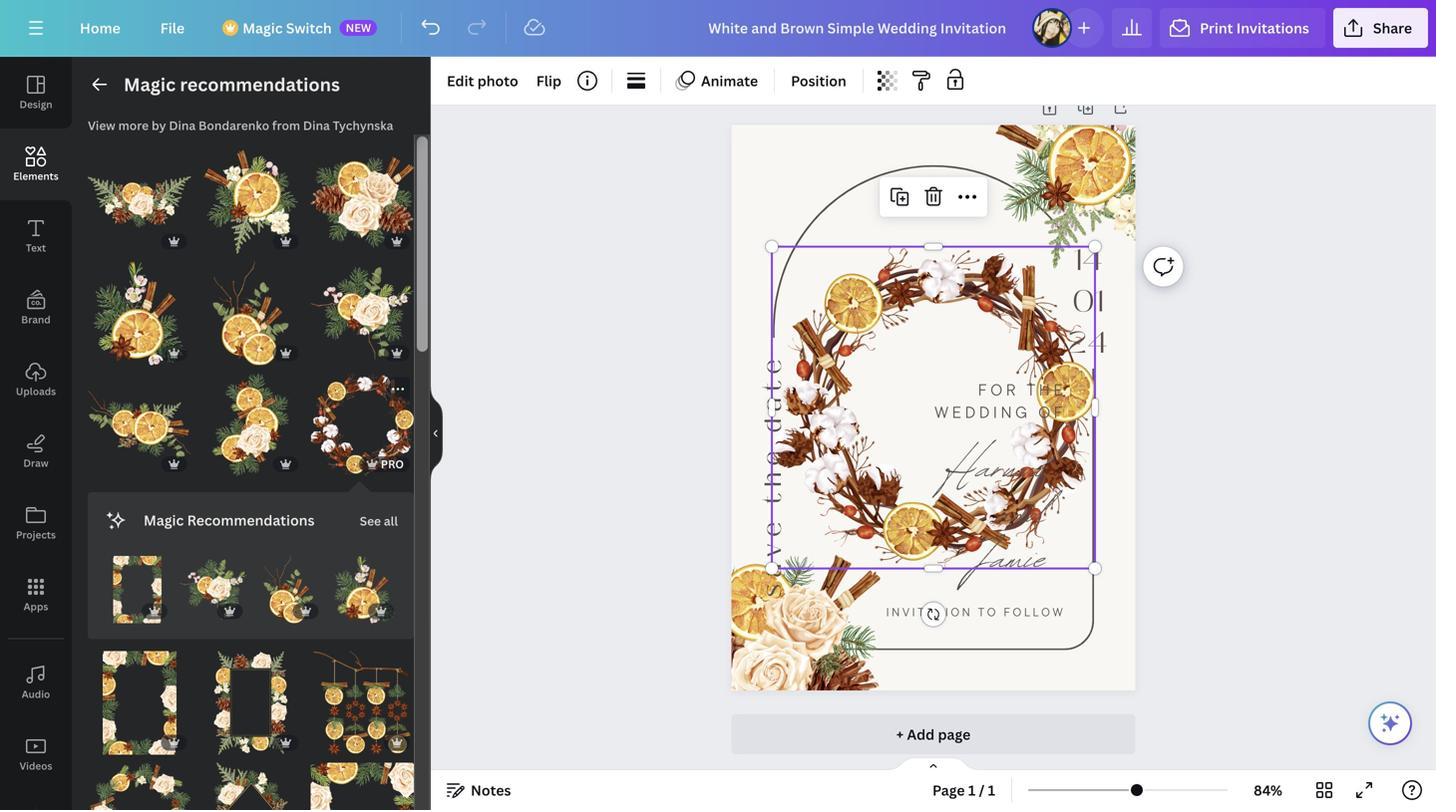 Task type: locate. For each thing, give the bounding box(es) containing it.
invitation
[[886, 605, 973, 620]]

see all button
[[358, 501, 400, 541]]

see
[[360, 513, 381, 530]]

uploads button
[[0, 344, 72, 416]]

print invitations button
[[1160, 8, 1325, 48]]

canva assistant image
[[1378, 712, 1402, 736]]

design button
[[0, 57, 72, 129]]

0 vertical spatial magic
[[243, 18, 283, 37]]

0 vertical spatial christmas frame with orange and rose. image
[[104, 556, 171, 624]]

dina right the by
[[169, 117, 196, 134]]

show pages image
[[886, 757, 981, 773]]

1 horizontal spatial 1
[[988, 781, 995, 800]]

print
[[1200, 18, 1233, 37]]

apps
[[24, 600, 48, 614]]

0 vertical spatial the
[[1027, 380, 1066, 400]]

the for for
[[1027, 380, 1066, 400]]

the down date
[[755, 445, 791, 504]]

magic left recommendations
[[144, 511, 184, 530]]

2 dina from the left
[[303, 117, 330, 134]]

flip button
[[528, 65, 569, 97]]

magic
[[243, 18, 283, 37], [124, 72, 176, 97], [144, 511, 184, 530]]

1 vertical spatial the
[[755, 445, 791, 504]]

pro
[[381, 457, 404, 472]]

share button
[[1333, 8, 1428, 48]]

brand
[[21, 313, 51, 327]]

flip
[[536, 71, 561, 90]]

1 right /
[[988, 781, 995, 800]]

2 1 from the left
[[988, 781, 995, 800]]

for the wedding of
[[935, 380, 1066, 422]]

group
[[199, 139, 303, 254], [310, 139, 414, 254], [88, 151, 191, 254], [88, 250, 191, 365], [199, 250, 303, 365], [310, 250, 414, 365], [88, 361, 191, 477], [199, 361, 303, 477], [104, 545, 171, 624], [179, 545, 247, 624], [255, 545, 322, 624], [330, 545, 398, 624], [88, 640, 191, 755], [199, 640, 303, 755], [310, 640, 414, 755], [88, 751, 191, 811], [199, 751, 303, 811], [310, 751, 414, 811]]

1
[[968, 781, 976, 800], [988, 781, 995, 800]]

see all
[[360, 513, 398, 530]]

a garland of dried citrus fruits. christmas decor. image
[[310, 652, 414, 755]]

share
[[1373, 18, 1412, 37]]

view more by dina bondarenko from dina tychynska
[[88, 117, 393, 134]]

and
[[996, 475, 1046, 552]]

1 dina from the left
[[169, 117, 196, 134]]

0 horizontal spatial dina
[[169, 117, 196, 134]]

page 1 / 1
[[932, 781, 995, 800]]

text button
[[0, 200, 72, 272]]

magic up the by
[[124, 72, 176, 97]]

magic for magic recommendations
[[124, 72, 176, 97]]

magic inside main menu bar
[[243, 18, 283, 37]]

home link
[[64, 8, 136, 48]]

0 horizontal spatial the
[[755, 445, 791, 504]]

magic left the switch
[[243, 18, 283, 37]]

jamie
[[973, 521, 1046, 597]]

/
[[979, 781, 985, 800]]

save the date
[[755, 353, 791, 598]]

file button
[[144, 8, 201, 48]]

date
[[755, 353, 791, 433]]

84%
[[1254, 781, 1282, 800]]

dina tychynska button
[[303, 117, 393, 134]]

1 vertical spatial magic
[[124, 72, 176, 97]]

page
[[938, 725, 971, 744]]

2 vertical spatial magic
[[144, 511, 184, 530]]

1 left /
[[968, 781, 976, 800]]

dina
[[169, 117, 196, 134], [303, 117, 330, 134]]

the up of
[[1027, 380, 1066, 400]]

christmas frame with orange and rose. image
[[104, 556, 171, 624], [88, 652, 191, 755]]

apps button
[[0, 559, 72, 631]]

0 horizontal spatial 1
[[968, 781, 976, 800]]

14
[[1073, 237, 1103, 283]]

1 horizontal spatial the
[[1027, 380, 1066, 400]]

bondarenko
[[199, 117, 269, 134]]

edit photo button
[[439, 65, 526, 97]]

dina right from
[[303, 117, 330, 134]]

to
[[978, 605, 998, 620]]

edit
[[447, 71, 474, 90]]

photo
[[477, 71, 518, 90]]

fragrant natural vine wreath decorated with dried orange fruits, cotton flowers, cinnamon, anise, and rosehip berries. christmas wreath. image
[[310, 373, 414, 477]]

audio
[[22, 688, 50, 702]]

1 1 from the left
[[968, 781, 976, 800]]

1 horizontal spatial dina
[[303, 117, 330, 134]]

01
[[1072, 279, 1103, 324]]

christmas frame with dried orange, rose. image
[[310, 763, 414, 811]]

1 vertical spatial christmas frame with orange and rose. image
[[88, 652, 191, 755]]

recommendations
[[180, 72, 340, 97]]

the
[[1027, 380, 1066, 400], [755, 445, 791, 504]]

projects button
[[0, 488, 72, 559]]

position
[[791, 71, 847, 90]]

magic recommendations
[[124, 72, 340, 97]]

elements
[[13, 170, 59, 183]]

84% button
[[1236, 775, 1300, 807]]

christmas bouquet with dried orange. image
[[88, 151, 191, 254], [199, 151, 303, 254], [310, 151, 414, 254], [88, 262, 191, 365], [199, 262, 303, 365], [310, 262, 414, 365], [88, 373, 191, 477], [199, 373, 303, 477], [179, 556, 247, 624], [255, 556, 322, 624], [330, 556, 398, 624]]

the inside for the wedding of
[[1027, 380, 1066, 400]]



Task type: vqa. For each thing, say whether or not it's contained in the screenshot.
Can I invite other team members during my trial? Can
no



Task type: describe. For each thing, give the bounding box(es) containing it.
magic for magic recommendations
[[144, 511, 184, 530]]

elements button
[[0, 129, 72, 200]]

animate
[[701, 71, 758, 90]]

tychynska
[[333, 117, 393, 134]]

recommendations
[[187, 511, 315, 530]]

24
[[1068, 320, 1108, 365]]

notes
[[471, 781, 511, 800]]

magic recommendations
[[144, 511, 315, 530]]

print invitations
[[1200, 18, 1309, 37]]

view
[[88, 117, 115, 134]]

side panel tab list
[[0, 57, 72, 811]]

draw button
[[0, 416, 72, 488]]

the for save
[[755, 445, 791, 504]]

new
[[346, 20, 371, 35]]

follow
[[1004, 605, 1065, 620]]

magic for magic switch
[[243, 18, 283, 37]]

christmas frame image
[[199, 652, 303, 755]]

+ add page button
[[731, 715, 1136, 755]]

add
[[907, 725, 935, 744]]

main menu bar
[[0, 0, 1436, 57]]

home
[[80, 18, 120, 37]]

+
[[896, 725, 904, 744]]

invitation to follow
[[886, 605, 1065, 620]]

wreath with orange, rose. image
[[88, 763, 191, 811]]

Design title text field
[[692, 8, 1024, 48]]

page
[[932, 781, 965, 800]]

draw
[[23, 457, 48, 470]]

design
[[19, 98, 52, 111]]

uploads
[[16, 385, 56, 398]]

invitations
[[1236, 18, 1309, 37]]

more
[[118, 117, 149, 134]]

brand button
[[0, 272, 72, 344]]

animate button
[[669, 65, 766, 97]]

christmas botanical frame image
[[199, 763, 303, 811]]

save
[[755, 516, 791, 598]]

+ add page
[[896, 725, 971, 744]]

for
[[978, 380, 1019, 400]]

text
[[26, 241, 46, 255]]

14 01 24
[[1068, 237, 1108, 365]]

position button
[[783, 65, 854, 97]]

wedding
[[935, 402, 1031, 422]]

pro group
[[310, 373, 414, 477]]

videos
[[19, 760, 52, 773]]

harumi
[[945, 430, 1046, 507]]

of
[[1038, 402, 1066, 422]]

from
[[272, 117, 300, 134]]

projects
[[16, 529, 56, 542]]

audio button
[[0, 647, 72, 719]]

edit photo
[[447, 71, 518, 90]]

magic switch
[[243, 18, 332, 37]]

hide image
[[430, 386, 443, 482]]

notes button
[[439, 775, 519, 807]]

videos button
[[0, 719, 72, 791]]

by
[[152, 117, 166, 134]]

file
[[160, 18, 185, 37]]

switch
[[286, 18, 332, 37]]

view more by dina bondarenko button
[[88, 117, 269, 134]]

all
[[384, 513, 398, 530]]



